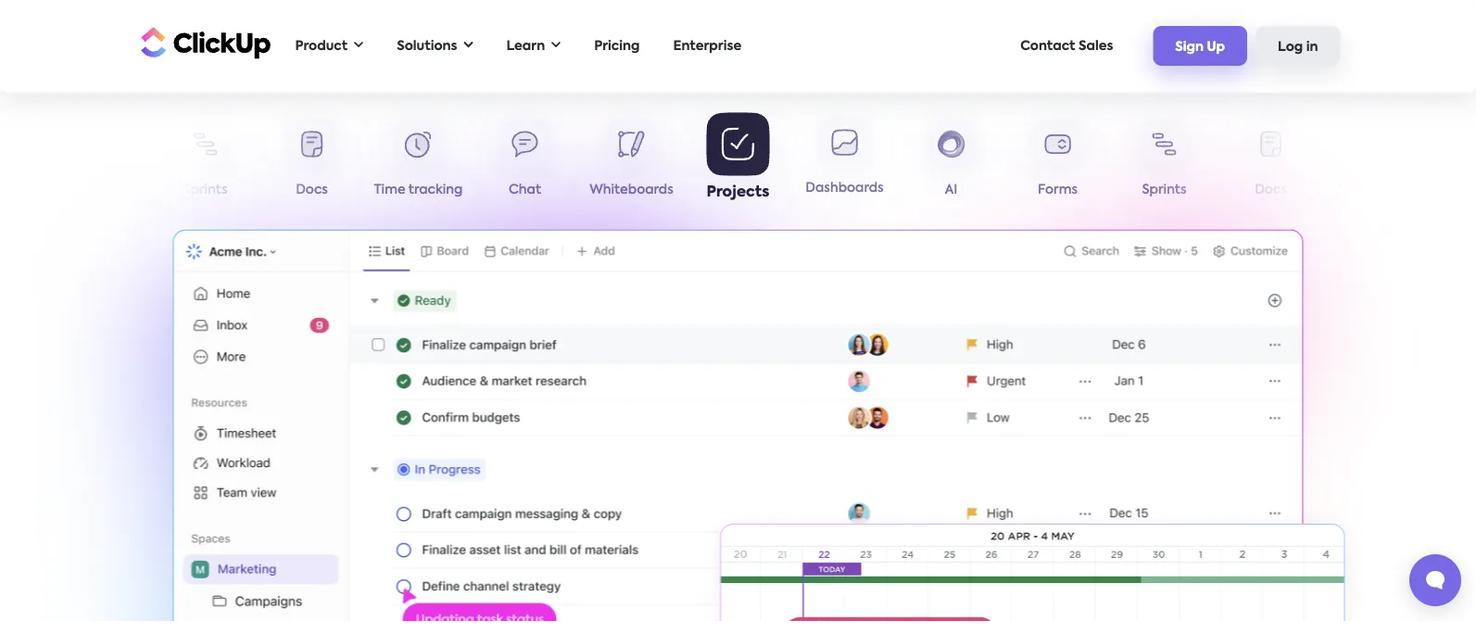 Task type: vqa. For each thing, say whether or not it's contained in the screenshot.
Contact Sales button
no



Task type: describe. For each thing, give the bounding box(es) containing it.
1 forms from the left
[[79, 184, 119, 197]]

1 docs button from the left
[[259, 119, 365, 204]]

1 tracking from the left
[[409, 184, 463, 197]]

sprints for 2nd sprints button from the right
[[183, 184, 228, 197]]

ai
[[945, 184, 958, 197]]

dashboards button
[[792, 118, 898, 204]]

sign
[[1176, 41, 1204, 53]]

projects
[[707, 184, 770, 199]]

1 time tracking button from the left
[[365, 119, 472, 204]]

sales
[[1079, 39, 1114, 52]]

solutions
[[397, 39, 457, 52]]

chat
[[509, 184, 541, 197]]

1 time from the left
[[374, 184, 406, 197]]

projects button
[[685, 112, 792, 204]]

ai button
[[898, 119, 1005, 204]]

enterprise link
[[664, 27, 751, 65]]

2 forms from the left
[[1038, 184, 1078, 197]]

contact sales
[[1021, 39, 1114, 52]]

1 time tracking from the left
[[374, 184, 463, 197]]

log
[[1278, 41, 1304, 53]]

2 time tracking from the left
[[1333, 184, 1422, 197]]

whiteboards button
[[578, 119, 685, 204]]

projects image
[[697, 503, 1369, 621]]

docs for 1st docs button from right
[[1255, 184, 1287, 197]]

up
[[1207, 41, 1225, 53]]

in
[[1307, 41, 1319, 53]]

enterprise
[[673, 39, 742, 52]]

2 time from the left
[[1333, 184, 1365, 197]]

1 sprints button from the left
[[152, 119, 259, 204]]

learn button
[[497, 27, 570, 65]]



Task type: locate. For each thing, give the bounding box(es) containing it.
1 horizontal spatial time tracking button
[[1325, 119, 1431, 204]]

time tracking
[[374, 184, 463, 197], [1333, 184, 1422, 197]]

tracking
[[409, 184, 463, 197], [1368, 184, 1422, 197]]

docs button
[[259, 119, 365, 204], [1218, 119, 1325, 204]]

2 docs button from the left
[[1218, 119, 1325, 204]]

clickup image
[[136, 25, 271, 60]]

1 sprints from the left
[[183, 184, 228, 197]]

sign up
[[1176, 41, 1225, 53]]

sprints for 1st sprints button from right
[[1142, 184, 1187, 197]]

1 docs from the left
[[296, 184, 328, 197]]

1 horizontal spatial forms button
[[1005, 119, 1111, 204]]

1 horizontal spatial tracking
[[1368, 184, 1422, 197]]

forms button
[[45, 119, 152, 204], [1005, 119, 1111, 204]]

2 sprints from the left
[[1142, 184, 1187, 197]]

2 time tracking button from the left
[[1325, 119, 1431, 204]]

1 horizontal spatial docs button
[[1218, 119, 1325, 204]]

contact sales link
[[1011, 27, 1123, 65]]

pricing link
[[585, 27, 649, 65]]

forms
[[79, 184, 119, 197], [1038, 184, 1078, 197]]

pricing
[[594, 39, 640, 52]]

0 horizontal spatial docs
[[296, 184, 328, 197]]

time tracking button
[[365, 119, 472, 204], [1325, 119, 1431, 204]]

0 horizontal spatial forms
[[79, 184, 119, 197]]

product
[[295, 39, 348, 52]]

chat button
[[472, 119, 578, 204]]

0 horizontal spatial time tracking
[[374, 184, 463, 197]]

2 forms button from the left
[[1005, 119, 1111, 204]]

0 horizontal spatial docs button
[[259, 119, 365, 204]]

learn
[[507, 39, 545, 52]]

log in link
[[1256, 26, 1341, 66]]

dashboards
[[806, 183, 884, 196]]

2 docs from the left
[[1255, 184, 1287, 197]]

1 forms button from the left
[[45, 119, 152, 204]]

sign up button
[[1153, 26, 1248, 66]]

product button
[[286, 27, 373, 65]]

0 horizontal spatial time tracking button
[[365, 119, 472, 204]]

sprints
[[183, 184, 228, 197], [1142, 184, 1187, 197]]

1 horizontal spatial sprints button
[[1111, 119, 1218, 204]]

2 tracking from the left
[[1368, 184, 1422, 197]]

0 horizontal spatial sprints
[[183, 184, 228, 197]]

0 horizontal spatial sprints button
[[152, 119, 259, 204]]

contact
[[1021, 39, 1076, 52]]

0 horizontal spatial time
[[374, 184, 406, 197]]

1 horizontal spatial time tracking
[[1333, 184, 1422, 197]]

1 horizontal spatial forms
[[1038, 184, 1078, 197]]

docs
[[296, 184, 328, 197], [1255, 184, 1287, 197]]

1 horizontal spatial docs
[[1255, 184, 1287, 197]]

docs for second docs button from the right
[[296, 184, 328, 197]]

0 horizontal spatial tracking
[[409, 184, 463, 197]]

solutions button
[[388, 27, 482, 65]]

2 sprints button from the left
[[1111, 119, 1218, 204]]

whiteboards
[[590, 184, 674, 197]]

log in
[[1278, 41, 1319, 53]]

1 horizontal spatial sprints
[[1142, 184, 1187, 197]]

time
[[374, 184, 406, 197], [1333, 184, 1365, 197]]

1 horizontal spatial time
[[1333, 184, 1365, 197]]

0 horizontal spatial forms button
[[45, 119, 152, 204]]

sprints button
[[152, 119, 259, 204], [1111, 119, 1218, 204]]



